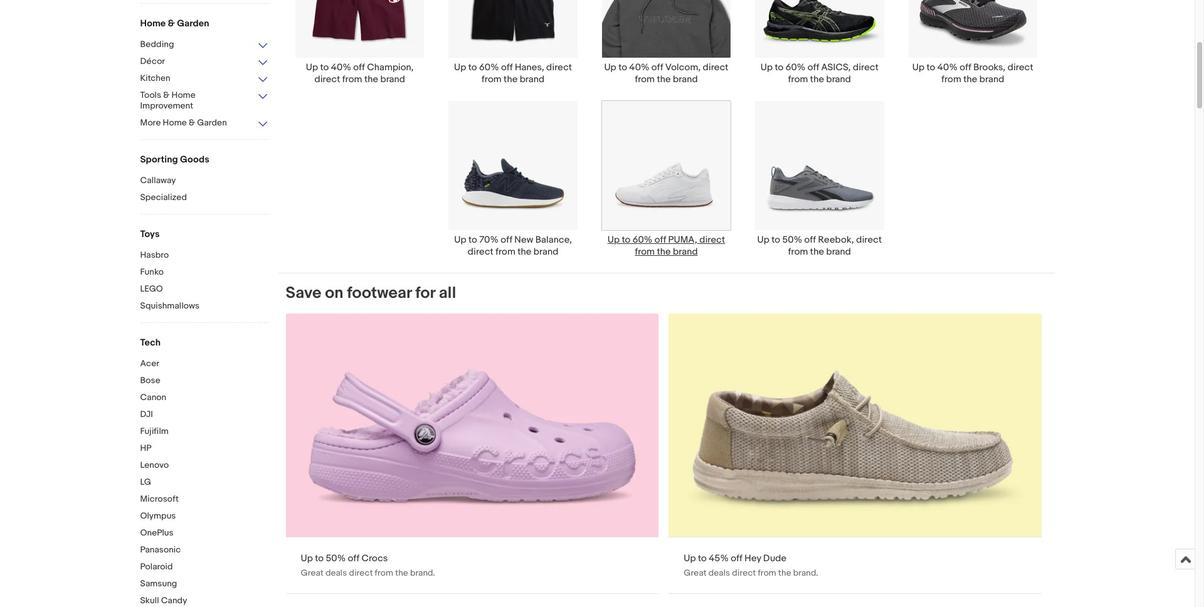 Task type: describe. For each thing, give the bounding box(es) containing it.
direct for up to 40% off champion, direct from the brand
[[314, 74, 340, 85]]

from inside up to 45% off hey dude great deals direct from the brand.
[[758, 568, 776, 578]]

2 vertical spatial home
[[163, 117, 187, 128]]

direct for up to 40% off brooks, direct from the brand
[[1008, 62, 1033, 74]]

60% for asics,
[[786, 62, 805, 74]]

to for up to 60% off asics, direct from the brand
[[775, 62, 784, 74]]

brand for up to 40% off champion, direct from the brand
[[380, 74, 405, 85]]

tools & home improvement button
[[140, 90, 269, 112]]

brand for up to 60% off hanes, direct from the brand
[[520, 74, 544, 85]]

dji link
[[140, 409, 269, 421]]

polaroid link
[[140, 561, 269, 573]]

home & garden
[[140, 18, 209, 29]]

more
[[140, 117, 161, 128]]

all
[[439, 283, 456, 303]]

acer link
[[140, 358, 269, 370]]

direct for up to 60% off asics, direct from the brand
[[853, 62, 879, 74]]

candy
[[161, 595, 187, 606]]

hanes,
[[515, 62, 544, 74]]

tools
[[140, 90, 161, 100]]

from for up to 40% off champion, direct from the brand
[[342, 74, 362, 85]]

to for up to 60% off hanes, direct from the brand
[[468, 62, 477, 74]]

samsung link
[[140, 578, 269, 590]]

to for up to 40% off volcom, direct from the brand
[[618, 62, 627, 74]]

off for brooks,
[[960, 62, 971, 74]]

45%
[[709, 553, 729, 565]]

up to 60% off puma, direct from the brand
[[608, 234, 725, 257]]

up for up to 60% off hanes, direct from the brand
[[454, 62, 466, 74]]

bedding
[[140, 39, 174, 50]]

save on footwear for all
[[286, 283, 456, 303]]

footwear
[[347, 283, 412, 303]]

décor button
[[140, 56, 269, 68]]

up inside 'up to 50% off crocs great deals direct from the brand.'
[[301, 553, 313, 565]]

0 vertical spatial &
[[168, 18, 175, 29]]

lg
[[140, 477, 151, 487]]

bedding button
[[140, 39, 269, 51]]

samsung
[[140, 578, 177, 589]]

1 vertical spatial &
[[163, 90, 170, 100]]

dude
[[763, 553, 786, 565]]

up to 40% off champion, direct from the brand link
[[283, 0, 436, 85]]

décor
[[140, 56, 165, 66]]

deals inside 'up to 50% off crocs great deals direct from the brand.'
[[325, 568, 347, 578]]

the inside "up to 70% off new balance, direct from the brand"
[[518, 246, 531, 257]]

tech
[[140, 337, 161, 349]]

lenovo
[[140, 460, 169, 470]]

bose link
[[140, 375, 269, 387]]

toys
[[140, 228, 160, 240]]

brand for up to 40% off brooks, direct from the brand
[[979, 74, 1004, 85]]

new
[[514, 234, 533, 246]]

save
[[286, 283, 321, 303]]

brooks,
[[973, 62, 1005, 74]]

up for up to 40% off volcom, direct from the brand
[[604, 62, 616, 74]]

from for up to 60% off asics, direct from the brand
[[788, 74, 808, 85]]

oneplus
[[140, 527, 173, 538]]

kitchen
[[140, 73, 170, 83]]

goods
[[180, 154, 209, 166]]

0 vertical spatial garden
[[177, 18, 209, 29]]

hasbro funko lego squishmallows
[[140, 250, 199, 311]]

up to 60% off hanes, direct from the brand link
[[436, 0, 590, 85]]

off for asics,
[[808, 62, 819, 74]]

up to 60% off asics, direct from the brand
[[761, 62, 879, 85]]

sporting
[[140, 154, 178, 166]]

squishmallows
[[140, 300, 199, 311]]

canon
[[140, 392, 166, 403]]

up to 50% off reebok, direct from the brand link
[[743, 101, 896, 257]]

deals inside up to 45% off hey dude great deals direct from the brand.
[[708, 568, 730, 578]]

hp link
[[140, 443, 269, 455]]

40% for champion,
[[331, 62, 351, 74]]

from inside 'up to 50% off crocs great deals direct from the brand.'
[[375, 568, 393, 578]]

lenovo link
[[140, 460, 269, 472]]

up to 70% off new balance, direct from the brand
[[454, 234, 572, 257]]

the for up to 40% off champion, direct from the brand
[[364, 74, 378, 85]]

the for up to 60% off asics, direct from the brand
[[810, 74, 824, 85]]

funko link
[[140, 267, 269, 278]]

canon link
[[140, 392, 269, 404]]

hp
[[140, 443, 151, 453]]

great inside 'up to 50% off crocs great deals direct from the brand.'
[[301, 568, 323, 578]]

asics,
[[821, 62, 851, 74]]

50% for from
[[782, 234, 802, 246]]

up for up to 60% off puma, direct from the brand
[[608, 234, 620, 246]]

the for up to 60% off hanes, direct from the brand
[[504, 74, 518, 85]]

specialized link
[[140, 192, 269, 204]]

the for up to 40% off volcom, direct from the brand
[[657, 74, 671, 85]]

garden inside bedding décor kitchen tools & home improvement more home & garden
[[197, 117, 227, 128]]

to for up to 40% off champion, direct from the brand
[[320, 62, 329, 74]]

none text field containing up to 50% off crocs
[[286, 313, 659, 594]]

60% for hanes,
[[479, 62, 499, 74]]

bose
[[140, 375, 160, 386]]

to for up to 50% off crocs great deals direct from the brand.
[[315, 553, 324, 565]]

olympus
[[140, 510, 176, 521]]

dji
[[140, 409, 153, 420]]

from for up to 50% off reebok, direct from the brand
[[788, 246, 808, 257]]

60% for puma,
[[633, 234, 652, 246]]

squishmallows link
[[140, 300, 269, 312]]

from inside "up to 70% off new balance, direct from the brand"
[[496, 246, 515, 257]]

oneplus link
[[140, 527, 269, 539]]

skull
[[140, 595, 159, 606]]



Task type: locate. For each thing, give the bounding box(es) containing it.
home up bedding
[[140, 18, 166, 29]]

None text field
[[286, 313, 659, 594]]

up to 40% off brooks, direct from the brand link
[[896, 0, 1049, 85]]

None text field
[[669, 313, 1042, 594]]

from left champion,
[[342, 74, 362, 85]]

2 horizontal spatial 40%
[[937, 62, 958, 74]]

60% left asics,
[[786, 62, 805, 74]]

up to 70% off new balance, direct from the brand link
[[436, 101, 590, 257]]

brand for up to 40% off volcom, direct from the brand
[[673, 74, 698, 85]]

40% left volcom,
[[629, 62, 649, 74]]

brand. inside 'up to 50% off crocs great deals direct from the brand.'
[[410, 568, 435, 578]]

brand for up to 50% off reebok, direct from the brand
[[826, 246, 851, 257]]

off left the 'crocs'
[[348, 553, 359, 565]]

the for up to 50% off reebok, direct from the brand
[[810, 246, 824, 257]]

from inside up to 40% off volcom, direct from the brand
[[635, 74, 655, 85]]

callaway
[[140, 175, 176, 186]]

the inside up to 40% off volcom, direct from the brand
[[657, 74, 671, 85]]

brand inside 'up to 60% off puma, direct from the brand'
[[673, 246, 698, 257]]

the inside up to 60% off hanes, direct from the brand
[[504, 74, 518, 85]]

off inside 'up to 50% off crocs great deals direct from the brand.'
[[348, 553, 359, 565]]

brand inside up to 50% off reebok, direct from the brand
[[826, 246, 851, 257]]

from for up to 60% off hanes, direct from the brand
[[482, 74, 502, 85]]

& right tools
[[163, 90, 170, 100]]

volcom,
[[665, 62, 701, 74]]

direct inside 'up to 40% off brooks, direct from the brand'
[[1008, 62, 1033, 74]]

0 horizontal spatial great
[[301, 568, 323, 578]]

sporting goods
[[140, 154, 209, 166]]

up inside up to 60% off hanes, direct from the brand
[[454, 62, 466, 74]]

40% left champion,
[[331, 62, 351, 74]]

up for up to 60% off asics, direct from the brand
[[761, 62, 773, 74]]

champion,
[[367, 62, 414, 74]]

0 horizontal spatial 50%
[[326, 553, 346, 565]]

up for up to 70% off new balance, direct from the brand
[[454, 234, 466, 246]]

direct inside up to 45% off hey dude great deals direct from the brand.
[[732, 568, 756, 578]]

off left 'new'
[[501, 234, 512, 246]]

to inside "up to 70% off new balance, direct from the brand"
[[468, 234, 477, 246]]

lego
[[140, 283, 163, 294]]

from
[[342, 74, 362, 85], [482, 74, 502, 85], [635, 74, 655, 85], [788, 74, 808, 85], [941, 74, 961, 85], [496, 246, 515, 257], [635, 246, 655, 257], [788, 246, 808, 257], [375, 568, 393, 578], [758, 568, 776, 578]]

direct for up to 50% off reebok, direct from the brand
[[856, 234, 882, 246]]

up to 60% off puma, direct from the brand link
[[590, 101, 743, 257]]

to for up to 70% off new balance, direct from the brand
[[468, 234, 477, 246]]

0 vertical spatial home
[[140, 18, 166, 29]]

up to 40% off volcom, direct from the brand link
[[590, 0, 743, 85]]

off for crocs
[[348, 553, 359, 565]]

on
[[325, 283, 343, 303]]

direct
[[546, 62, 572, 74], [703, 62, 728, 74], [853, 62, 879, 74], [1008, 62, 1033, 74], [314, 74, 340, 85], [699, 234, 725, 246], [856, 234, 882, 246], [468, 246, 493, 257], [349, 568, 373, 578], [732, 568, 756, 578]]

list containing up to 40% off champion, direct from the brand
[[278, 0, 1054, 273]]

to inside 'up to 50% off crocs great deals direct from the brand.'
[[315, 553, 324, 565]]

up
[[306, 62, 318, 74], [454, 62, 466, 74], [604, 62, 616, 74], [761, 62, 773, 74], [912, 62, 924, 74], [454, 234, 466, 246], [608, 234, 620, 246], [757, 234, 769, 246], [301, 553, 313, 565], [684, 553, 696, 565]]

kitchen button
[[140, 73, 269, 85]]

direct for up to 60% off hanes, direct from the brand
[[546, 62, 572, 74]]

from down dude on the bottom of the page
[[758, 568, 776, 578]]

2 brand. from the left
[[793, 568, 818, 578]]

60% inside up to 60% off hanes, direct from the brand
[[479, 62, 499, 74]]

3 40% from the left
[[937, 62, 958, 74]]

more home & garden button
[[140, 117, 269, 129]]

puma,
[[668, 234, 697, 246]]

to inside 'up to 40% off brooks, direct from the brand'
[[927, 62, 935, 74]]

direct inside "up to 70% off new balance, direct from the brand"
[[468, 246, 493, 257]]

off inside up to 45% off hey dude great deals direct from the brand.
[[731, 553, 742, 565]]

2 horizontal spatial 60%
[[786, 62, 805, 74]]

to
[[320, 62, 329, 74], [468, 62, 477, 74], [618, 62, 627, 74], [775, 62, 784, 74], [927, 62, 935, 74], [468, 234, 477, 246], [622, 234, 630, 246], [772, 234, 780, 246], [315, 553, 324, 565], [698, 553, 707, 565]]

1 vertical spatial home
[[171, 90, 195, 100]]

40%
[[331, 62, 351, 74], [629, 62, 649, 74], [937, 62, 958, 74]]

off for new
[[501, 234, 512, 246]]

garden
[[177, 18, 209, 29], [197, 117, 227, 128]]

off for hey
[[731, 553, 742, 565]]

from for up to 40% off volcom, direct from the brand
[[635, 74, 655, 85]]

balance,
[[535, 234, 572, 246]]

fujifilm link
[[140, 426, 269, 438]]

off inside up to 60% off asics, direct from the brand
[[808, 62, 819, 74]]

direct inside up to 60% off hanes, direct from the brand
[[546, 62, 572, 74]]

the inside up to 40% off champion, direct from the brand
[[364, 74, 378, 85]]

up to 50% off reebok, direct from the brand
[[757, 234, 882, 257]]

the inside 'up to 60% off puma, direct from the brand'
[[657, 246, 671, 257]]

off for hanes,
[[501, 62, 513, 74]]

off for champion,
[[353, 62, 365, 74]]

from inside 'up to 40% off brooks, direct from the brand'
[[941, 74, 961, 85]]

direct inside up to 40% off champion, direct from the brand
[[314, 74, 340, 85]]

panasonic link
[[140, 544, 269, 556]]

60%
[[479, 62, 499, 74], [786, 62, 805, 74], [633, 234, 652, 246]]

bedding décor kitchen tools & home improvement more home & garden
[[140, 39, 227, 128]]

60% left puma,
[[633, 234, 652, 246]]

from for up to 60% off puma, direct from the brand
[[635, 246, 655, 257]]

to inside up to 40% off champion, direct from the brand
[[320, 62, 329, 74]]

off left puma,
[[655, 234, 666, 246]]

brand for up to 60% off asics, direct from the brand
[[826, 74, 851, 85]]

up to 40% off champion, direct from the brand
[[306, 62, 414, 85]]

hasbro link
[[140, 250, 269, 262]]

list
[[278, 0, 1054, 273]]

from left balance, on the top left of page
[[496, 246, 515, 257]]

& up bedding
[[168, 18, 175, 29]]

polaroid
[[140, 561, 173, 572]]

from left volcom,
[[635, 74, 655, 85]]

brand inside "up to 70% off new balance, direct from the brand"
[[534, 246, 558, 257]]

50% left the 'crocs'
[[326, 553, 346, 565]]

up to 50% off crocs great deals direct from the brand.
[[301, 553, 435, 578]]

2 deals from the left
[[708, 568, 730, 578]]

up for up to 50% off reebok, direct from the brand
[[757, 234, 769, 246]]

1 horizontal spatial 60%
[[633, 234, 652, 246]]

50% for deals
[[326, 553, 346, 565]]

off inside up to 50% off reebok, direct from the brand
[[804, 234, 816, 246]]

1 vertical spatial garden
[[197, 117, 227, 128]]

2 40% from the left
[[629, 62, 649, 74]]

direct inside up to 40% off volcom, direct from the brand
[[703, 62, 728, 74]]

1 vertical spatial 50%
[[326, 553, 346, 565]]

0 horizontal spatial 40%
[[331, 62, 351, 74]]

off inside up to 60% off hanes, direct from the brand
[[501, 62, 513, 74]]

great inside up to 45% off hey dude great deals direct from the brand.
[[684, 568, 707, 578]]

brand inside 'up to 40% off brooks, direct from the brand'
[[979, 74, 1004, 85]]

off left volcom,
[[651, 62, 663, 74]]

to inside up to 50% off reebok, direct from the brand
[[772, 234, 780, 246]]

garden up bedding 'dropdown button'
[[177, 18, 209, 29]]

for
[[415, 283, 435, 303]]

the for up to 40% off brooks, direct from the brand
[[963, 74, 977, 85]]

from down the 'crocs'
[[375, 568, 393, 578]]

0 vertical spatial 50%
[[782, 234, 802, 246]]

1 brand. from the left
[[410, 568, 435, 578]]

50% inside 'up to 50% off crocs great deals direct from the brand.'
[[326, 553, 346, 565]]

0 horizontal spatial brand.
[[410, 568, 435, 578]]

from for up to 40% off brooks, direct from the brand
[[941, 74, 961, 85]]

1 horizontal spatial 40%
[[629, 62, 649, 74]]

up inside up to 60% off asics, direct from the brand
[[761, 62, 773, 74]]

crocs
[[361, 553, 388, 565]]

50% left reebok,
[[782, 234, 802, 246]]

off inside 'up to 60% off puma, direct from the brand'
[[655, 234, 666, 246]]

70%
[[479, 234, 499, 246]]

brand inside up to 40% off volcom, direct from the brand
[[673, 74, 698, 85]]

lg link
[[140, 477, 269, 489]]

2 vertical spatial &
[[189, 117, 195, 128]]

hasbro
[[140, 250, 169, 260]]

to inside 'up to 60% off puma, direct from the brand'
[[622, 234, 630, 246]]

the inside up to 50% off reebok, direct from the brand
[[810, 246, 824, 257]]

off for puma,
[[655, 234, 666, 246]]

brand for up to 60% off puma, direct from the brand
[[673, 246, 698, 257]]

off for reebok,
[[804, 234, 816, 246]]

from inside up to 60% off asics, direct from the brand
[[788, 74, 808, 85]]

to inside up to 45% off hey dude great deals direct from the brand.
[[698, 553, 707, 565]]

off left asics,
[[808, 62, 819, 74]]

olympus link
[[140, 510, 269, 522]]

up to 45% off hey dude great deals direct from the brand.
[[684, 553, 818, 578]]

&
[[168, 18, 175, 29], [163, 90, 170, 100], [189, 117, 195, 128]]

1 horizontal spatial deals
[[708, 568, 730, 578]]

to for up to 45% off hey dude great deals direct from the brand.
[[698, 553, 707, 565]]

50% inside up to 50% off reebok, direct from the brand
[[782, 234, 802, 246]]

the
[[364, 74, 378, 85], [504, 74, 518, 85], [657, 74, 671, 85], [810, 74, 824, 85], [963, 74, 977, 85], [518, 246, 531, 257], [657, 246, 671, 257], [810, 246, 824, 257], [395, 568, 408, 578], [778, 568, 791, 578]]

brand inside up to 60% off hanes, direct from the brand
[[520, 74, 544, 85]]

lego link
[[140, 283, 269, 295]]

the for up to 60% off puma, direct from the brand
[[657, 246, 671, 257]]

up to 40% off volcom, direct from the brand
[[604, 62, 728, 85]]

from inside up to 50% off reebok, direct from the brand
[[788, 246, 808, 257]]

off left reebok,
[[804, 234, 816, 246]]

up inside up to 50% off reebok, direct from the brand
[[757, 234, 769, 246]]

1 horizontal spatial 50%
[[782, 234, 802, 246]]

off left the hanes,
[[501, 62, 513, 74]]

to inside up to 40% off volcom, direct from the brand
[[618, 62, 627, 74]]

1 40% from the left
[[331, 62, 351, 74]]

skull candy link
[[140, 595, 269, 607]]

from inside up to 40% off champion, direct from the brand
[[342, 74, 362, 85]]

off for volcom,
[[651, 62, 663, 74]]

1 great from the left
[[301, 568, 323, 578]]

hey
[[744, 553, 761, 565]]

1 horizontal spatial great
[[684, 568, 707, 578]]

acer
[[140, 358, 159, 369]]

direct inside 'up to 60% off puma, direct from the brand'
[[699, 234, 725, 246]]

brand.
[[410, 568, 435, 578], [793, 568, 818, 578]]

brand
[[380, 74, 405, 85], [520, 74, 544, 85], [673, 74, 698, 85], [826, 74, 851, 85], [979, 74, 1004, 85], [534, 246, 558, 257], [673, 246, 698, 257], [826, 246, 851, 257]]

60% left the hanes,
[[479, 62, 499, 74]]

the inside 'up to 50% off crocs great deals direct from the brand.'
[[395, 568, 408, 578]]

up for up to 40% off champion, direct from the brand
[[306, 62, 318, 74]]

40% left brooks,
[[937, 62, 958, 74]]

up for up to 40% off brooks, direct from the brand
[[912, 62, 924, 74]]

funko
[[140, 267, 164, 277]]

garden down tools & home improvement dropdown button
[[197, 117, 227, 128]]

home down 'improvement'
[[163, 117, 187, 128]]

to for up to 50% off reebok, direct from the brand
[[772, 234, 780, 246]]

from left brooks,
[[941, 74, 961, 85]]

none text field containing up to 45% off hey dude
[[669, 313, 1042, 594]]

off left hey
[[731, 553, 742, 565]]

the inside 'up to 40% off brooks, direct from the brand'
[[963, 74, 977, 85]]

from left the hanes,
[[482, 74, 502, 85]]

up to 40% off brooks, direct from the brand
[[912, 62, 1033, 85]]

to for up to 60% off puma, direct from the brand
[[622, 234, 630, 246]]

brand inside up to 40% off champion, direct from the brand
[[380, 74, 405, 85]]

up inside 'up to 40% off brooks, direct from the brand'
[[912, 62, 924, 74]]

up inside 'up to 60% off puma, direct from the brand'
[[608, 234, 620, 246]]

off inside up to 40% off volcom, direct from the brand
[[651, 62, 663, 74]]

off inside "up to 70% off new balance, direct from the brand"
[[501, 234, 512, 246]]

from left asics,
[[788, 74, 808, 85]]

up inside "up to 70% off new balance, direct from the brand"
[[454, 234, 466, 246]]

from inside up to 60% off hanes, direct from the brand
[[482, 74, 502, 85]]

panasonic
[[140, 544, 181, 555]]

direct for up to 40% off volcom, direct from the brand
[[703, 62, 728, 74]]

0 horizontal spatial deals
[[325, 568, 347, 578]]

to for up to 40% off brooks, direct from the brand
[[927, 62, 935, 74]]

40% for brooks,
[[937, 62, 958, 74]]

1 deals from the left
[[325, 568, 347, 578]]

direct for up to 60% off puma, direct from the brand
[[699, 234, 725, 246]]

1 horizontal spatial brand.
[[793, 568, 818, 578]]

direct inside 'up to 50% off crocs great deals direct from the brand.'
[[349, 568, 373, 578]]

off left champion,
[[353, 62, 365, 74]]

specialized
[[140, 192, 187, 203]]

& down tools & home improvement dropdown button
[[189, 117, 195, 128]]

from left puma,
[[635, 246, 655, 257]]

40% inside up to 40% off volcom, direct from the brand
[[629, 62, 649, 74]]

up to 60% off asics, direct from the brand link
[[743, 0, 896, 85]]

up inside up to 40% off volcom, direct from the brand
[[604, 62, 616, 74]]

60% inside up to 60% off asics, direct from the brand
[[786, 62, 805, 74]]

microsoft link
[[140, 494, 269, 505]]

off inside 'up to 40% off brooks, direct from the brand'
[[960, 62, 971, 74]]

callaway specialized
[[140, 175, 187, 203]]

deals
[[325, 568, 347, 578], [708, 568, 730, 578]]

40% inside up to 40% off champion, direct from the brand
[[331, 62, 351, 74]]

improvement
[[140, 100, 193, 111]]

brand. inside up to 45% off hey dude great deals direct from the brand.
[[793, 568, 818, 578]]

off inside up to 40% off champion, direct from the brand
[[353, 62, 365, 74]]

0 horizontal spatial 60%
[[479, 62, 499, 74]]

to inside up to 60% off hanes, direct from the brand
[[468, 62, 477, 74]]

brand inside up to 60% off asics, direct from the brand
[[826, 74, 851, 85]]

direct inside up to 60% off asics, direct from the brand
[[853, 62, 879, 74]]

microsoft
[[140, 494, 179, 504]]

off
[[353, 62, 365, 74], [501, 62, 513, 74], [651, 62, 663, 74], [808, 62, 819, 74], [960, 62, 971, 74], [501, 234, 512, 246], [655, 234, 666, 246], [804, 234, 816, 246], [348, 553, 359, 565], [731, 553, 742, 565]]

up inside up to 45% off hey dude great deals direct from the brand.
[[684, 553, 696, 565]]

60% inside 'up to 60% off puma, direct from the brand'
[[633, 234, 652, 246]]

acer bose canon dji fujifilm hp lenovo lg microsoft olympus oneplus panasonic polaroid samsung skull candy
[[140, 358, 187, 606]]

40% for volcom,
[[629, 62, 649, 74]]

the inside up to 45% off hey dude great deals direct from the brand.
[[778, 568, 791, 578]]

2 great from the left
[[684, 568, 707, 578]]

from inside 'up to 60% off puma, direct from the brand'
[[635, 246, 655, 257]]

fujifilm
[[140, 426, 169, 436]]

up inside up to 40% off champion, direct from the brand
[[306, 62, 318, 74]]

callaway link
[[140, 175, 269, 187]]

50%
[[782, 234, 802, 246], [326, 553, 346, 565]]

reebok,
[[818, 234, 854, 246]]

direct inside up to 50% off reebok, direct from the brand
[[856, 234, 882, 246]]

to inside up to 60% off asics, direct from the brand
[[775, 62, 784, 74]]

from left reebok,
[[788, 246, 808, 257]]

40% inside 'up to 40% off brooks, direct from the brand'
[[937, 62, 958, 74]]

home down the kitchen dropdown button
[[171, 90, 195, 100]]

the inside up to 60% off asics, direct from the brand
[[810, 74, 824, 85]]

up to 60% off hanes, direct from the brand
[[454, 62, 572, 85]]

off left brooks,
[[960, 62, 971, 74]]



Task type: vqa. For each thing, say whether or not it's contained in the screenshot.
Garden
yes



